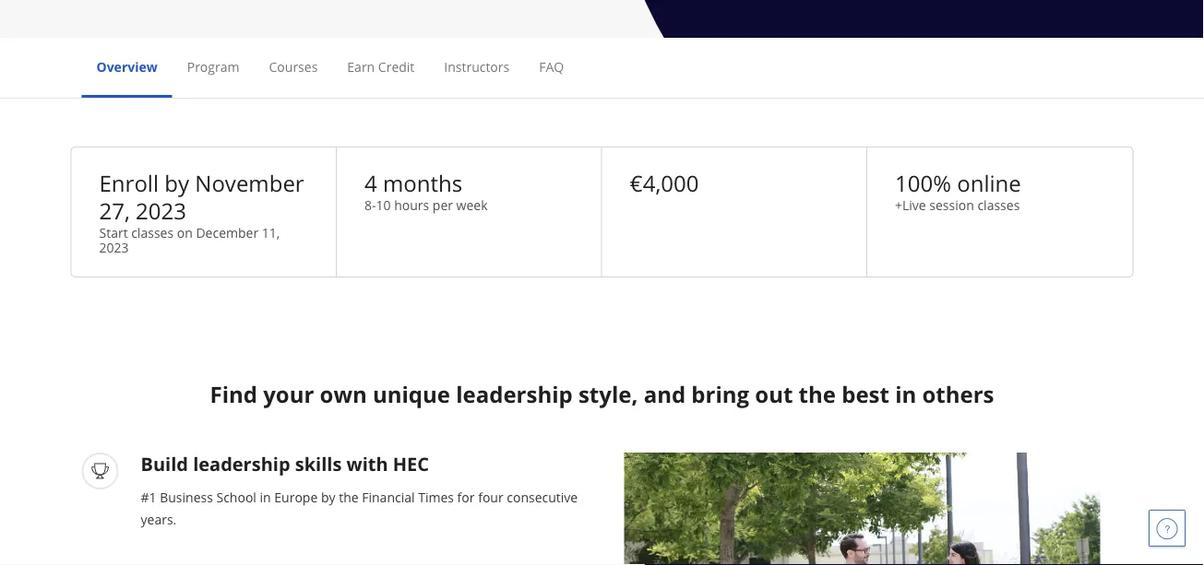 Task type: locate. For each thing, give the bounding box(es) containing it.
courses
[[269, 58, 318, 75]]

1 vertical spatial the
[[339, 489, 359, 506]]

build
[[141, 451, 188, 477]]

the right out at bottom
[[799, 380, 836, 410]]

1 horizontal spatial by
[[321, 489, 336, 506]]

earn
[[347, 58, 375, 75]]

2023 down 27,
[[99, 239, 129, 256]]

0 horizontal spatial classes
[[131, 224, 174, 241]]

1 horizontal spatial classes
[[978, 196, 1020, 214]]

classes
[[978, 196, 1020, 214], [131, 224, 174, 241]]

classes left on
[[131, 224, 174, 241]]

0 horizontal spatial in
[[260, 489, 271, 506]]

school
[[216, 489, 257, 506]]

1 horizontal spatial leadership
[[456, 380, 573, 410]]

4 months 8-10 hours per week
[[365, 168, 488, 214]]

by right europe
[[321, 489, 336, 506]]

0 vertical spatial classes
[[978, 196, 1020, 214]]

hec
[[393, 451, 429, 477]]

0 vertical spatial the
[[799, 380, 836, 410]]

0 horizontal spatial by
[[165, 168, 189, 198]]

4
[[365, 168, 377, 198]]

1 horizontal spatial 2023
[[136, 196, 186, 226]]

in right best
[[895, 380, 917, 410]]

months
[[383, 168, 463, 198]]

program
[[187, 58, 240, 75]]

1 vertical spatial in
[[260, 489, 271, 506]]

out
[[755, 380, 793, 410]]

years.
[[141, 511, 177, 528]]

100% online +live session classes
[[895, 168, 1021, 214]]

in
[[895, 380, 917, 410], [260, 489, 271, 506]]

2023
[[136, 196, 186, 226], [99, 239, 129, 256]]

1 vertical spatial by
[[321, 489, 336, 506]]

leadership
[[456, 380, 573, 410], [193, 451, 290, 477]]

0 horizontal spatial 2023
[[99, 239, 129, 256]]

classes right session
[[978, 196, 1020, 214]]

10
[[376, 196, 391, 214]]

times
[[418, 489, 454, 506]]

overview link
[[96, 58, 158, 75]]

bring
[[692, 380, 750, 410]]

in right school
[[260, 489, 271, 506]]

11,
[[262, 224, 280, 241]]

start
[[99, 224, 128, 241]]

hours
[[394, 196, 429, 214]]

online
[[957, 168, 1021, 198]]

+live
[[895, 196, 926, 214]]

the
[[799, 380, 836, 410], [339, 489, 359, 506]]

0 vertical spatial leadership
[[456, 380, 573, 410]]

others
[[922, 380, 995, 410]]

0 vertical spatial by
[[165, 168, 189, 198]]

overview
[[96, 58, 158, 75]]

by
[[165, 168, 189, 198], [321, 489, 336, 506]]

with
[[347, 451, 388, 477]]

session
[[930, 196, 974, 214]]

by inside enroll by november 27, 2023 start classes on december 11, 2023
[[165, 168, 189, 198]]

earn credit
[[347, 58, 415, 75]]

1 vertical spatial classes
[[131, 224, 174, 241]]

classes inside 100% online +live session classes
[[978, 196, 1020, 214]]

the down the with
[[339, 489, 359, 506]]

1 horizontal spatial in
[[895, 380, 917, 410]]

faq link
[[539, 58, 564, 75]]

0 horizontal spatial the
[[339, 489, 359, 506]]

by right enroll
[[165, 168, 189, 198]]

in inside #1 business school in europe by the financial times for four consecutive years.
[[260, 489, 271, 506]]

0 horizontal spatial leadership
[[193, 451, 290, 477]]

2023 right 27,
[[136, 196, 186, 226]]

own
[[320, 380, 367, 410]]



Task type: describe. For each thing, give the bounding box(es) containing it.
build leadership skills with hec
[[141, 451, 429, 477]]

find your own unique leadership style, and bring out the best in others
[[210, 380, 995, 410]]

by inside #1 business school in europe by the financial times for four consecutive years.
[[321, 489, 336, 506]]

europe
[[274, 489, 318, 506]]

#1 business school in europe by the financial times for four consecutive years.
[[141, 489, 578, 528]]

style,
[[579, 380, 638, 410]]

faq
[[539, 58, 564, 75]]

instructors
[[444, 58, 510, 75]]

skills
[[295, 451, 342, 477]]

credit
[[378, 58, 415, 75]]

certificate menu element
[[82, 38, 1123, 98]]

earn credit link
[[347, 58, 415, 75]]

your
[[263, 380, 314, 410]]

27,
[[99, 196, 130, 226]]

100%
[[895, 168, 952, 198]]

€4,000
[[630, 168, 699, 198]]

december
[[196, 224, 259, 241]]

the inside #1 business school in europe by the financial times for four consecutive years.
[[339, 489, 359, 506]]

per
[[433, 196, 453, 214]]

best
[[842, 380, 890, 410]]

classes inside enroll by november 27, 2023 start classes on december 11, 2023
[[131, 224, 174, 241]]

find
[[210, 380, 257, 410]]

consecutive
[[507, 489, 578, 506]]

financial
[[362, 489, 415, 506]]

four
[[478, 489, 504, 506]]

1 vertical spatial leadership
[[193, 451, 290, 477]]

#1
[[141, 489, 156, 506]]

help center image
[[1156, 518, 1179, 540]]

0 vertical spatial in
[[895, 380, 917, 410]]

1 horizontal spatial the
[[799, 380, 836, 410]]

enroll by november 27, 2023 start classes on december 11, 2023
[[99, 168, 304, 256]]

on
[[177, 224, 193, 241]]

0 vertical spatial 2023
[[136, 196, 186, 226]]

week
[[457, 196, 488, 214]]

program link
[[187, 58, 240, 75]]

and
[[644, 380, 686, 410]]

instructors link
[[444, 58, 510, 75]]

hec trust leadership banner image
[[624, 453, 1101, 566]]

8-
[[365, 196, 376, 214]]

enroll
[[99, 168, 159, 198]]

for
[[457, 489, 475, 506]]

november
[[195, 168, 304, 198]]

1 vertical spatial 2023
[[99, 239, 129, 256]]

business
[[160, 489, 213, 506]]

courses link
[[269, 58, 318, 75]]

unique
[[373, 380, 450, 410]]



Task type: vqa. For each thing, say whether or not it's contained in the screenshot.


